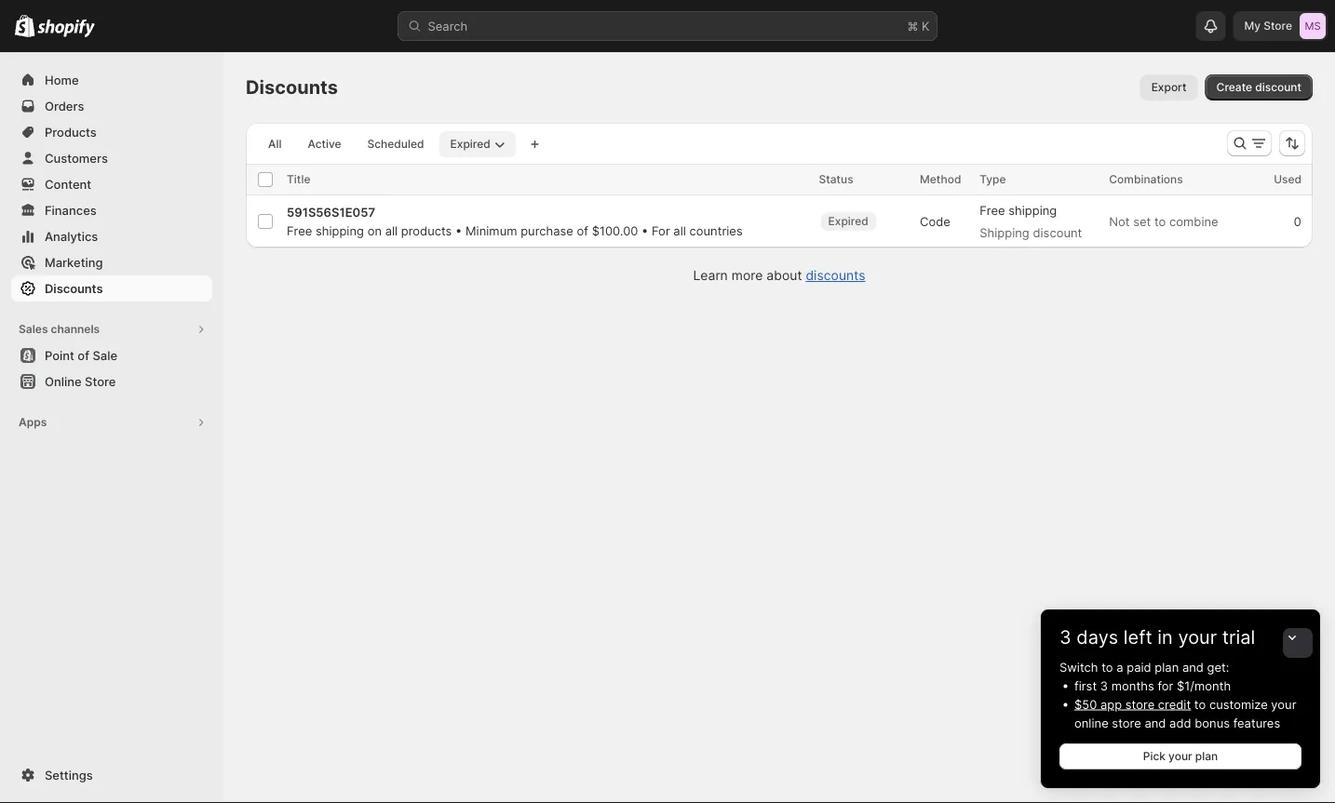 Task type: vqa. For each thing, say whether or not it's contained in the screenshot.
All link
yes



Task type: locate. For each thing, give the bounding box(es) containing it.
expired button right scheduled link
[[439, 131, 517, 157]]

to down $1/month
[[1195, 697, 1206, 712]]

1 horizontal spatial free
[[980, 203, 1005, 217]]

all right for on the top of the page
[[674, 223, 686, 238]]

0 vertical spatial expired
[[450, 137, 490, 151]]

discounts down marketing
[[45, 281, 103, 296]]

3 days left in your trial button
[[1041, 610, 1320, 649]]

settings link
[[11, 763, 212, 789]]

my
[[1245, 19, 1261, 33]]

in
[[1158, 626, 1173, 649]]

591s56s1e057
[[287, 205, 375, 219]]

k
[[922, 19, 930, 33]]

1 horizontal spatial shipping
[[1009, 203, 1057, 217]]

1 vertical spatial store
[[1112, 716, 1141, 731]]

of left $100.00
[[577, 223, 589, 238]]

store down sale
[[85, 374, 116, 389]]

discount inside free shipping shipping discount
[[1033, 225, 1082, 240]]

status
[[819, 173, 854, 186]]

shipping up shipping
[[1009, 203, 1057, 217]]

of left sale
[[78, 348, 89, 363]]

0 horizontal spatial store
[[85, 374, 116, 389]]

apps button
[[11, 410, 212, 436]]

0 horizontal spatial of
[[78, 348, 89, 363]]

0 vertical spatial your
[[1178, 626, 1217, 649]]

store right my
[[1264, 19, 1293, 33]]

0 vertical spatial to
[[1155, 214, 1166, 229]]

1 vertical spatial free
[[287, 223, 312, 238]]

store down months
[[1126, 697, 1155, 712]]

2 vertical spatial to
[[1195, 697, 1206, 712]]

• right products
[[455, 223, 462, 238]]

1 horizontal spatial all
[[674, 223, 686, 238]]

expired right scheduled
[[450, 137, 490, 151]]

scheduled
[[367, 137, 424, 151]]

marketing link
[[11, 250, 212, 276]]

3
[[1060, 626, 1072, 649], [1101, 679, 1108, 693]]

store down '$50 app store credit'
[[1112, 716, 1141, 731]]

1 horizontal spatial store
[[1264, 19, 1293, 33]]

free inside free shipping shipping discount
[[980, 203, 1005, 217]]

free shipping shipping discount
[[980, 203, 1082, 240]]

discount right shipping
[[1033, 225, 1082, 240]]

0 horizontal spatial •
[[455, 223, 462, 238]]

about
[[767, 268, 802, 284]]

switch
[[1060, 660, 1098, 675]]

paid
[[1127, 660, 1152, 675]]

⌘
[[907, 19, 919, 33]]

to right "set"
[[1155, 214, 1166, 229]]

all
[[385, 223, 398, 238], [674, 223, 686, 238]]

0 horizontal spatial to
[[1102, 660, 1113, 675]]

discount right create
[[1256, 81, 1302, 94]]

and up $1/month
[[1183, 660, 1204, 675]]

1 horizontal spatial •
[[642, 223, 648, 238]]

1 horizontal spatial and
[[1183, 660, 1204, 675]]

to customize your online store and add bonus features
[[1075, 697, 1297, 731]]

0 horizontal spatial expired button
[[439, 131, 517, 157]]

and inside to customize your online store and add bonus features
[[1145, 716, 1166, 731]]

analytics link
[[11, 223, 212, 250]]

0 vertical spatial discount
[[1256, 81, 1302, 94]]

discounts
[[246, 76, 338, 99], [45, 281, 103, 296]]

pick your plan link
[[1060, 744, 1302, 770]]

bonus
[[1195, 716, 1230, 731]]

of
[[577, 223, 589, 238], [78, 348, 89, 363]]

1 horizontal spatial expired
[[828, 215, 869, 228]]

your up features
[[1271, 697, 1297, 712]]

3 left the days
[[1060, 626, 1072, 649]]

shopify image
[[37, 19, 95, 38]]

finances
[[45, 203, 97, 217]]

combinations
[[1109, 173, 1183, 186]]

to inside to customize your online store and add bonus features
[[1195, 697, 1206, 712]]

1 vertical spatial of
[[78, 348, 89, 363]]

store for online store
[[85, 374, 116, 389]]

more
[[732, 268, 763, 284]]

0 vertical spatial store
[[1126, 697, 1155, 712]]

add
[[1170, 716, 1192, 731]]

of inside point of sale link
[[78, 348, 89, 363]]

0 horizontal spatial 3
[[1060, 626, 1072, 649]]

expired down status
[[828, 215, 869, 228]]

your right pick
[[1169, 750, 1193, 764]]

1 all from the left
[[385, 223, 398, 238]]

first 3 months for $1/month
[[1075, 679, 1231, 693]]

expired button inside tab list
[[439, 131, 517, 157]]

store inside to customize your online store and add bonus features
[[1112, 716, 1141, 731]]

marketing
[[45, 255, 103, 270]]

0 vertical spatial free
[[980, 203, 1005, 217]]

0 vertical spatial 3
[[1060, 626, 1072, 649]]

expired button
[[439, 131, 517, 157], [819, 203, 897, 240]]

plan down bonus
[[1196, 750, 1218, 764]]

$1/month
[[1177, 679, 1231, 693]]

tab list
[[253, 130, 520, 157]]

0 vertical spatial store
[[1264, 19, 1293, 33]]

0 horizontal spatial and
[[1145, 716, 1166, 731]]

free up shipping
[[980, 203, 1005, 217]]

1 vertical spatial discounts
[[45, 281, 103, 296]]

not set to combine
[[1109, 214, 1219, 229]]

expired button down status
[[819, 203, 897, 240]]

0 vertical spatial shipping
[[1009, 203, 1057, 217]]

sales
[[19, 323, 48, 336]]

create discount
[[1217, 81, 1302, 94]]

1 vertical spatial your
[[1271, 697, 1297, 712]]

store
[[1126, 697, 1155, 712], [1112, 716, 1141, 731]]

0 horizontal spatial shipping
[[316, 223, 364, 238]]

shipping for on
[[316, 223, 364, 238]]

pick your plan
[[1143, 750, 1218, 764]]

your
[[1178, 626, 1217, 649], [1271, 697, 1297, 712], [1169, 750, 1193, 764]]

a
[[1117, 660, 1124, 675]]

channels
[[51, 323, 100, 336]]

plan up for
[[1155, 660, 1179, 675]]

1 vertical spatial discount
[[1033, 225, 1082, 240]]

settings
[[45, 768, 93, 783]]

online store link
[[11, 369, 212, 395]]

1 horizontal spatial discounts
[[246, 76, 338, 99]]

1 vertical spatial 3
[[1101, 679, 1108, 693]]

shipping down 591s56s1e057
[[316, 223, 364, 238]]

your inside dropdown button
[[1178, 626, 1217, 649]]

0 vertical spatial and
[[1183, 660, 1204, 675]]

1 vertical spatial store
[[85, 374, 116, 389]]

free down 591s56s1e057
[[287, 223, 312, 238]]

first
[[1075, 679, 1097, 693]]

0 horizontal spatial free
[[287, 223, 312, 238]]

1 horizontal spatial discount
[[1256, 81, 1302, 94]]

to left the a
[[1102, 660, 1113, 675]]

discounts link
[[11, 276, 212, 302]]

•
[[455, 223, 462, 238], [642, 223, 648, 238]]

1 vertical spatial shipping
[[316, 223, 364, 238]]

point of sale button
[[0, 343, 223, 369]]

credit
[[1158, 697, 1191, 712]]

customers link
[[11, 145, 212, 171]]

your right in
[[1178, 626, 1217, 649]]

used button
[[1274, 170, 1320, 189]]

discounts up all
[[246, 76, 338, 99]]

2 horizontal spatial to
[[1195, 697, 1206, 712]]

$100.00
[[592, 223, 638, 238]]

1 vertical spatial expired button
[[819, 203, 897, 240]]

0 vertical spatial expired button
[[439, 131, 517, 157]]

1 horizontal spatial plan
[[1196, 750, 1218, 764]]

and
[[1183, 660, 1204, 675], [1145, 716, 1166, 731]]

1 vertical spatial and
[[1145, 716, 1166, 731]]

shipping inside free shipping shipping discount
[[1009, 203, 1057, 217]]

0 vertical spatial of
[[577, 223, 589, 238]]

sales channels
[[19, 323, 100, 336]]

used
[[1274, 173, 1302, 186]]

0 vertical spatial plan
[[1155, 660, 1179, 675]]

all right the on
[[385, 223, 398, 238]]

0 horizontal spatial all
[[385, 223, 398, 238]]

get:
[[1207, 660, 1230, 675]]

0 horizontal spatial expired
[[450, 137, 490, 151]]

store inside button
[[85, 374, 116, 389]]

1 horizontal spatial 3
[[1101, 679, 1108, 693]]

months
[[1112, 679, 1154, 693]]

0 horizontal spatial discount
[[1033, 225, 1082, 240]]

store
[[1264, 19, 1293, 33], [85, 374, 116, 389]]

tab list containing all
[[253, 130, 520, 157]]

active link
[[296, 131, 353, 157]]

and left the add
[[1145, 716, 1166, 731]]

• left for on the top of the page
[[642, 223, 648, 238]]

for
[[1158, 679, 1174, 693]]

3 right first
[[1101, 679, 1108, 693]]

content
[[45, 177, 91, 191]]

customize
[[1210, 697, 1268, 712]]



Task type: describe. For each thing, give the bounding box(es) containing it.
products
[[401, 223, 452, 238]]

learn more about discounts
[[693, 268, 866, 284]]

code
[[920, 214, 951, 229]]

shipping
[[980, 225, 1030, 240]]

days
[[1077, 626, 1119, 649]]

type
[[980, 173, 1006, 186]]

finances link
[[11, 197, 212, 223]]

1 vertical spatial expired
[[828, 215, 869, 228]]

online
[[45, 374, 82, 389]]

combine
[[1170, 214, 1219, 229]]

0 vertical spatial discounts
[[246, 76, 338, 99]]

shopify image
[[15, 15, 35, 37]]

2 all from the left
[[674, 223, 686, 238]]

3 inside dropdown button
[[1060, 626, 1072, 649]]

discounts
[[806, 268, 866, 284]]

1 horizontal spatial to
[[1155, 214, 1166, 229]]

1 horizontal spatial expired button
[[819, 203, 897, 240]]

my store image
[[1300, 13, 1326, 39]]

0
[[1294, 214, 1302, 229]]

products link
[[11, 119, 212, 145]]

$50
[[1075, 697, 1097, 712]]

and for store
[[1145, 716, 1166, 731]]

features
[[1234, 716, 1281, 731]]

search
[[428, 19, 468, 33]]

3 days left in your trial element
[[1041, 658, 1320, 789]]

shipping for shipping
[[1009, 203, 1057, 217]]

active
[[308, 137, 341, 151]]

not
[[1109, 214, 1130, 229]]

and for plan
[[1183, 660, 1204, 675]]

set
[[1133, 214, 1151, 229]]

left
[[1124, 626, 1153, 649]]

my store
[[1245, 19, 1293, 33]]

home link
[[11, 67, 212, 93]]

orders link
[[11, 93, 212, 119]]

0 horizontal spatial plan
[[1155, 660, 1179, 675]]

countries
[[690, 223, 743, 238]]

2 • from the left
[[642, 223, 648, 238]]

2 vertical spatial your
[[1169, 750, 1193, 764]]

1 vertical spatial to
[[1102, 660, 1113, 675]]

title
[[287, 173, 311, 186]]

on
[[367, 223, 382, 238]]

point of sale
[[45, 348, 117, 363]]

$50 app store credit link
[[1075, 697, 1191, 712]]

point of sale link
[[11, 343, 212, 369]]

orders
[[45, 99, 84, 113]]

1 horizontal spatial of
[[577, 223, 589, 238]]

sales channels button
[[11, 317, 212, 343]]

app
[[1101, 697, 1122, 712]]

products
[[45, 125, 97, 139]]

create
[[1217, 81, 1253, 94]]

free for free shipping on all products • minimum purchase of $100.00 • for all countries
[[287, 223, 312, 238]]

$50 app store credit
[[1075, 697, 1191, 712]]

your inside to customize your online store and add bonus features
[[1271, 697, 1297, 712]]

switch to a paid plan and get:
[[1060, 660, 1230, 675]]

minimum
[[466, 223, 517, 238]]

online store button
[[0, 369, 223, 395]]

discount inside button
[[1256, 81, 1302, 94]]

export button
[[1140, 74, 1198, 101]]

3 days left in your trial
[[1060, 626, 1256, 649]]

for
[[652, 223, 670, 238]]

free for free shipping shipping discount
[[980, 203, 1005, 217]]

purchase
[[521, 223, 574, 238]]

⌘ k
[[907, 19, 930, 33]]

apps
[[19, 416, 47, 429]]

online
[[1075, 716, 1109, 731]]

free shipping on all products • minimum purchase of $100.00 • for all countries
[[287, 223, 743, 238]]

learn
[[693, 268, 728, 284]]

analytics
[[45, 229, 98, 244]]

home
[[45, 73, 79, 87]]

point
[[45, 348, 74, 363]]

scheduled link
[[356, 131, 435, 157]]

store for my store
[[1264, 19, 1293, 33]]

0 horizontal spatial discounts
[[45, 281, 103, 296]]

pick
[[1143, 750, 1166, 764]]

all
[[268, 137, 282, 151]]

1 vertical spatial plan
[[1196, 750, 1218, 764]]

all link
[[257, 131, 293, 157]]

title button
[[287, 170, 329, 189]]

export
[[1152, 81, 1187, 94]]

create discount button
[[1206, 74, 1313, 101]]

1 • from the left
[[455, 223, 462, 238]]

expired inside tab list
[[450, 137, 490, 151]]

method
[[920, 173, 961, 186]]

sale
[[93, 348, 117, 363]]

trial
[[1223, 626, 1256, 649]]

customers
[[45, 151, 108, 165]]

online store
[[45, 374, 116, 389]]

content link
[[11, 171, 212, 197]]



